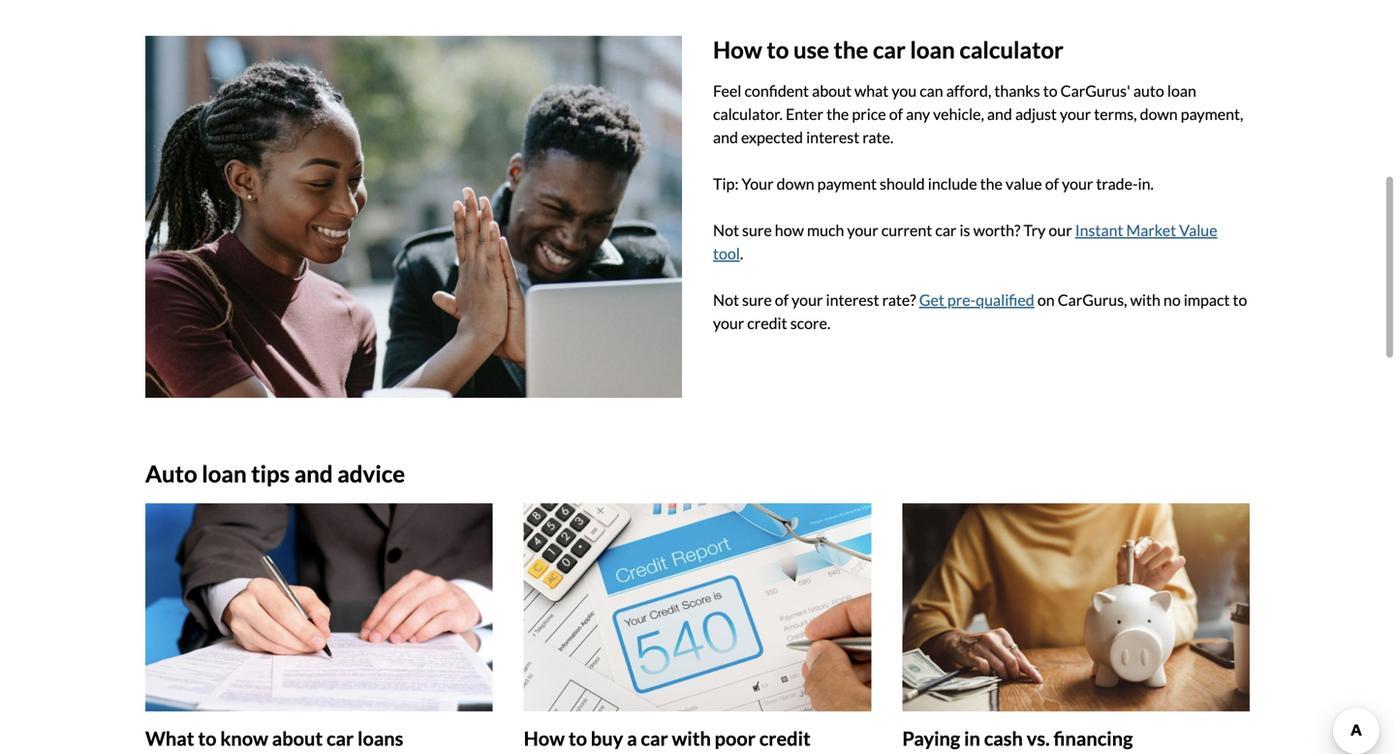 Task type: vqa. For each thing, say whether or not it's contained in the screenshot.
Loan within Feel confident about what you can afford, thanks to CarGurus' auto loan calculator. Enter the price of any vehicle, and adjust your terms, down payment, and expected interest rate.
yes



Task type: locate. For each thing, give the bounding box(es) containing it.
1 vertical spatial down
[[777, 174, 814, 193]]

get pre-qualified link
[[919, 291, 1034, 309]]

2 sure from the top
[[742, 291, 772, 309]]

to inside feel confident about what you can afford, thanks to cargurus' auto loan calculator. enter the price of any vehicle, and adjust your terms, down payment, and expected interest rate.
[[1043, 81, 1058, 100]]

not down tool
[[713, 291, 739, 309]]

cargurus,
[[1058, 291, 1127, 309]]

of
[[889, 105, 903, 123], [1045, 174, 1059, 193], [775, 291, 789, 309]]

vs.
[[1027, 728, 1050, 751]]

car inside what to know about car loans link
[[327, 728, 354, 751]]

include
[[928, 174, 977, 193]]

not
[[713, 221, 739, 240], [713, 291, 739, 309]]

0 vertical spatial of
[[889, 105, 903, 123]]

of left any
[[889, 105, 903, 123]]

how for how to buy a car with poor credit
[[524, 728, 565, 751]]

0 vertical spatial how
[[713, 36, 762, 64]]

feel confident about what you can afford, thanks to cargurus' auto loan calculator. enter the price of any vehicle, and adjust your terms, down payment, and expected interest rate.
[[713, 81, 1243, 147]]

a
[[627, 728, 637, 751]]

sure up .
[[742, 221, 772, 240]]

0 horizontal spatial how
[[524, 728, 565, 751]]

loan up can
[[910, 36, 955, 64]]

down
[[1140, 105, 1178, 123], [777, 174, 814, 193]]

and right tips at bottom left
[[294, 460, 333, 488]]

1 horizontal spatial about
[[812, 81, 852, 100]]

to left use
[[767, 36, 789, 64]]

1 horizontal spatial down
[[1140, 105, 1178, 123]]

how left buy
[[524, 728, 565, 751]]

auto
[[145, 460, 197, 488]]

and down calculator.
[[713, 128, 738, 147]]

about inside feel confident about what you can afford, thanks to cargurus' auto loan calculator. enter the price of any vehicle, and adjust your terms, down payment, and expected interest rate.
[[812, 81, 852, 100]]

0 vertical spatial sure
[[742, 221, 772, 240]]

0 vertical spatial interest
[[806, 128, 860, 147]]

not sure of your interest rate? get pre-qualified
[[713, 291, 1034, 309]]

credit inside on cargurus, with no impact to your credit score.
[[747, 314, 787, 333]]

to left buy
[[569, 728, 587, 751]]

how
[[713, 36, 762, 64], [524, 728, 565, 751]]

interest inside feel confident about what you can afford, thanks to cargurus' auto loan calculator. enter the price of any vehicle, and adjust your terms, down payment, and expected interest rate.
[[806, 128, 860, 147]]

1 vertical spatial sure
[[742, 291, 772, 309]]

your inside on cargurus, with no impact to your credit score.
[[713, 314, 744, 333]]

the right use
[[834, 36, 868, 64]]

to left know
[[198, 728, 217, 751]]

paper with credit score of 540 image
[[524, 504, 871, 712]]

your right much
[[847, 221, 878, 240]]

what to know about car loans
[[145, 728, 403, 751]]

with
[[1130, 291, 1161, 309], [672, 728, 711, 751]]

with left poor
[[672, 728, 711, 751]]

about
[[812, 81, 852, 100], [272, 728, 323, 751]]

paying in cash vs. financing
[[902, 728, 1133, 751]]

loans
[[358, 728, 403, 751]]

adjust
[[1015, 105, 1057, 123]]

2 vertical spatial loan
[[202, 460, 247, 488]]

about up enter
[[812, 81, 852, 100]]

how to use the car loan calculator
[[713, 36, 1064, 64]]

interest down enter
[[806, 128, 860, 147]]

not for not sure how much your current car is worth? try our
[[713, 221, 739, 240]]

0 vertical spatial not
[[713, 221, 739, 240]]

thanks
[[994, 81, 1040, 100]]

1 not from the top
[[713, 221, 739, 240]]

car
[[873, 36, 906, 64], [935, 221, 957, 240], [327, 728, 354, 751], [641, 728, 668, 751]]

tip: your down payment should include the value of your trade-in.
[[713, 174, 1154, 193]]

to right impact
[[1233, 291, 1247, 309]]

car for what to know about car loans
[[327, 728, 354, 751]]

and
[[987, 105, 1012, 123], [713, 128, 738, 147], [294, 460, 333, 488]]

what
[[855, 81, 889, 100]]

afford,
[[946, 81, 991, 100]]

advice
[[337, 460, 405, 488]]

car inside how to buy a car with poor credit link
[[641, 728, 668, 751]]

payment
[[817, 174, 877, 193]]

to for what to know about car loans
[[198, 728, 217, 751]]

1 vertical spatial credit
[[759, 728, 811, 751]]

calculator
[[960, 36, 1064, 64]]

1 horizontal spatial how
[[713, 36, 762, 64]]

sure for how
[[742, 221, 772, 240]]

1 vertical spatial about
[[272, 728, 323, 751]]

to for how to buy a car with poor credit
[[569, 728, 587, 751]]

car left loans
[[327, 728, 354, 751]]

1 horizontal spatial of
[[889, 105, 903, 123]]

instant market value tool link
[[713, 221, 1217, 263]]

2 horizontal spatial loan
[[1167, 81, 1196, 100]]

2 not from the top
[[713, 291, 739, 309]]

credit for your
[[747, 314, 787, 333]]

how inside how to buy a car with poor credit link
[[524, 728, 565, 751]]

sure down .
[[742, 291, 772, 309]]

tips
[[251, 460, 290, 488]]

your inside feel confident about what you can afford, thanks to cargurus' auto loan calculator. enter the price of any vehicle, and adjust your terms, down payment, and expected interest rate.
[[1060, 105, 1091, 123]]

0 vertical spatial with
[[1130, 291, 1161, 309]]

no
[[1164, 291, 1181, 309]]

not up tool
[[713, 221, 739, 240]]

1 vertical spatial of
[[1045, 174, 1059, 193]]

auto
[[1133, 81, 1164, 100]]

2 horizontal spatial of
[[1045, 174, 1059, 193]]

0 horizontal spatial about
[[272, 728, 323, 751]]

pre-
[[947, 291, 976, 309]]

1 sure from the top
[[742, 221, 772, 240]]

use
[[793, 36, 829, 64]]

1 vertical spatial loan
[[1167, 81, 1196, 100]]

1 vertical spatial and
[[713, 128, 738, 147]]

instant
[[1075, 221, 1123, 240]]

with left no
[[1130, 291, 1161, 309]]

1 vertical spatial the
[[827, 105, 849, 123]]

trade-
[[1096, 174, 1138, 193]]

to up adjust
[[1043, 81, 1058, 100]]

much
[[807, 221, 844, 240]]

worth?
[[973, 221, 1021, 240]]

not for not sure of your interest rate? get pre-qualified
[[713, 291, 739, 309]]

your left trade-
[[1062, 174, 1093, 193]]

0 vertical spatial about
[[812, 81, 852, 100]]

loan right auto
[[1167, 81, 1196, 100]]

buy
[[591, 728, 623, 751]]

loan inside feel confident about what you can afford, thanks to cargurus' auto loan calculator. enter the price of any vehicle, and adjust your terms, down payment, and expected interest rate.
[[1167, 81, 1196, 100]]

value
[[1006, 174, 1042, 193]]

of right value
[[1045, 174, 1059, 193]]

loan left tips at bottom left
[[202, 460, 247, 488]]

can
[[920, 81, 943, 100]]

of down how
[[775, 291, 789, 309]]

loan
[[910, 36, 955, 64], [1167, 81, 1196, 100], [202, 460, 247, 488]]

person inserting money into piggy bank image
[[902, 504, 1250, 712]]

interest
[[806, 128, 860, 147], [826, 291, 879, 309]]

auto loan tips and advice
[[145, 460, 405, 488]]

car right a
[[641, 728, 668, 751]]

and down thanks
[[987, 105, 1012, 123]]

sure
[[742, 221, 772, 240], [742, 291, 772, 309]]

0 vertical spatial credit
[[747, 314, 787, 333]]

your
[[742, 174, 774, 193]]

.
[[740, 244, 743, 263]]

2 vertical spatial of
[[775, 291, 789, 309]]

car for how to use the car loan calculator
[[873, 36, 906, 64]]

tool
[[713, 244, 740, 263]]

the left value
[[980, 174, 1003, 193]]

your
[[1060, 105, 1091, 123], [1062, 174, 1093, 193], [847, 221, 878, 240], [792, 291, 823, 309], [713, 314, 744, 333]]

the left price
[[827, 105, 849, 123]]

cash
[[984, 728, 1023, 751]]

0 vertical spatial and
[[987, 105, 1012, 123]]

credit right poor
[[759, 728, 811, 751]]

your down tool
[[713, 314, 744, 333]]

down right your at the top right
[[777, 174, 814, 193]]

1 vertical spatial not
[[713, 291, 739, 309]]

0 vertical spatial down
[[1140, 105, 1178, 123]]

our
[[1049, 221, 1072, 240]]

down down auto
[[1140, 105, 1178, 123]]

get
[[919, 291, 944, 309]]

about right know
[[272, 728, 323, 751]]

2 vertical spatial and
[[294, 460, 333, 488]]

1 horizontal spatial and
[[713, 128, 738, 147]]

interest left rate? on the right top of page
[[826, 291, 879, 309]]

in
[[964, 728, 980, 751]]

0 horizontal spatial with
[[672, 728, 711, 751]]

credit left score.
[[747, 314, 787, 333]]

your down cargurus'
[[1060, 105, 1091, 123]]

0 vertical spatial loan
[[910, 36, 955, 64]]

how up feel
[[713, 36, 762, 64]]

market
[[1126, 221, 1176, 240]]

how
[[775, 221, 804, 240]]

0 horizontal spatial of
[[775, 291, 789, 309]]

the
[[834, 36, 868, 64], [827, 105, 849, 123], [980, 174, 1003, 193]]

to
[[767, 36, 789, 64], [1043, 81, 1058, 100], [1233, 291, 1247, 309], [198, 728, 217, 751], [569, 728, 587, 751]]

credit
[[747, 314, 787, 333], [759, 728, 811, 751]]

1 vertical spatial how
[[524, 728, 565, 751]]

1 horizontal spatial with
[[1130, 291, 1161, 309]]

car up you
[[873, 36, 906, 64]]

rate?
[[882, 291, 916, 309]]

1 horizontal spatial loan
[[910, 36, 955, 64]]



Task type: describe. For each thing, give the bounding box(es) containing it.
on cargurus, with no impact to your credit score.
[[713, 291, 1247, 333]]

0 horizontal spatial loan
[[202, 460, 247, 488]]

what to know about car loans link
[[145, 504, 493, 755]]

what
[[145, 728, 194, 751]]

2 horizontal spatial and
[[987, 105, 1012, 123]]

sure for of
[[742, 291, 772, 309]]

how to buy a car with poor credit link
[[524, 504, 871, 755]]

0 horizontal spatial and
[[294, 460, 333, 488]]

qualified
[[976, 291, 1034, 309]]

impact
[[1184, 291, 1230, 309]]

any
[[906, 105, 930, 123]]

cargurus'
[[1061, 81, 1130, 100]]

person writing with pen on paper image
[[145, 504, 493, 712]]

should
[[880, 174, 925, 193]]

how to buy a car with poor credit
[[524, 728, 811, 751]]

payment,
[[1181, 105, 1243, 123]]

1 vertical spatial interest
[[826, 291, 879, 309]]

to for how to use the car loan calculator
[[767, 36, 789, 64]]

current
[[881, 221, 932, 240]]

vehicle,
[[933, 105, 984, 123]]

financing
[[1054, 728, 1133, 751]]

how for how to use the car loan calculator
[[713, 36, 762, 64]]

enter
[[786, 105, 824, 123]]

in.
[[1138, 174, 1154, 193]]

try
[[1024, 221, 1046, 240]]

score.
[[790, 314, 831, 333]]

car for how to buy a car with poor credit
[[641, 728, 668, 751]]

terms,
[[1094, 105, 1137, 123]]

to inside on cargurus, with no impact to your credit score.
[[1233, 291, 1247, 309]]

down inside feel confident about what you can afford, thanks to cargurus' auto loan calculator. enter the price of any vehicle, and adjust your terms, down payment, and expected interest rate.
[[1140, 105, 1178, 123]]

paying
[[902, 728, 960, 751]]

people high fiving image
[[145, 36, 682, 398]]

with inside on cargurus, with no impact to your credit score.
[[1130, 291, 1161, 309]]

0 vertical spatial the
[[834, 36, 868, 64]]

1 vertical spatial with
[[672, 728, 711, 751]]

tip:
[[713, 174, 739, 193]]

poor
[[715, 728, 756, 751]]

is
[[960, 221, 970, 240]]

the inside feel confident about what you can afford, thanks to cargurus' auto loan calculator. enter the price of any vehicle, and adjust your terms, down payment, and expected interest rate.
[[827, 105, 849, 123]]

not sure how much your current car is worth? try our
[[713, 221, 1075, 240]]

car left is
[[935, 221, 957, 240]]

credit for poor
[[759, 728, 811, 751]]

0 horizontal spatial down
[[777, 174, 814, 193]]

know
[[220, 728, 268, 751]]

price
[[852, 105, 886, 123]]

on
[[1037, 291, 1055, 309]]

rate.
[[863, 128, 894, 147]]

of inside feel confident about what you can afford, thanks to cargurus' auto loan calculator. enter the price of any vehicle, and adjust your terms, down payment, and expected interest rate.
[[889, 105, 903, 123]]

instant market value tool
[[713, 221, 1217, 263]]

you
[[892, 81, 917, 100]]

2 vertical spatial the
[[980, 174, 1003, 193]]

feel
[[713, 81, 742, 100]]

value
[[1179, 221, 1217, 240]]

expected
[[741, 128, 803, 147]]

your up score.
[[792, 291, 823, 309]]

paying in cash vs. financing link
[[902, 504, 1250, 755]]

calculator.
[[713, 105, 783, 123]]

confident
[[745, 81, 809, 100]]



